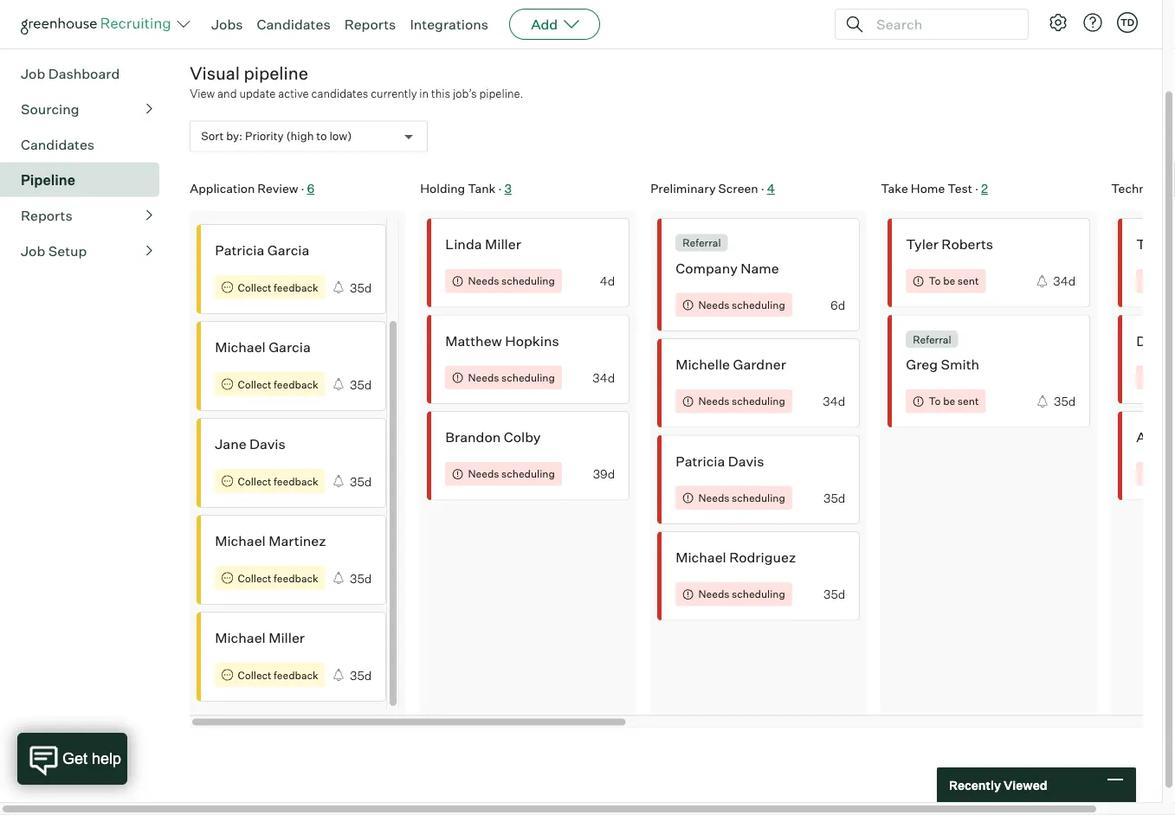Task type: describe. For each thing, give the bounding box(es) containing it.
39d
[[593, 467, 615, 482]]

and
[[217, 87, 237, 101]]

collect feedback for patricia garcia
[[238, 281, 319, 294]]

sent for 34d
[[958, 275, 979, 288]]

greg smith
[[906, 356, 980, 373]]

needs scheduling for matthew hopkins
[[468, 371, 555, 384]]

linda
[[445, 236, 482, 253]]

michael for michael miller
[[215, 630, 266, 647]]

preliminary screen · 4
[[651, 181, 775, 196]]

by:
[[226, 130, 243, 144]]

job dashboard link
[[21, 63, 152, 84]]

active
[[278, 87, 309, 101]]

arturo
[[1137, 429, 1175, 446]]

michael miller
[[215, 630, 305, 647]]

tyler roberts
[[906, 236, 994, 253]]

patricia garcia
[[215, 242, 310, 259]]

michael for michael rodriguez
[[676, 549, 726, 567]]

td button
[[1114, 9, 1142, 36]]

· for garcia
[[301, 181, 304, 196]]

be for 35d
[[943, 395, 956, 408]]

visual
[[190, 63, 240, 84]]

michelle
[[676, 356, 730, 373]]

collect for michael garcia
[[238, 378, 272, 391]]

in
[[420, 87, 429, 101]]

holding
[[420, 181, 465, 196]]

pipeline link
[[21, 170, 152, 191]]

(high
[[286, 130, 314, 144]]

needs for linda miller
[[468, 275, 499, 288]]

scheduling for patricia davis
[[732, 492, 785, 505]]

(19)
[[21, 20, 42, 35]]

miller for michael miller
[[269, 630, 305, 647]]

· for gardner
[[761, 181, 764, 196]]

application review · 6
[[190, 181, 315, 196]]

michael rodriguez
[[676, 549, 796, 567]]

pipeline
[[21, 172, 75, 189]]

job for job dashboard
[[21, 65, 45, 82]]

view
[[190, 87, 215, 101]]

test
[[948, 181, 973, 196]]

technical in link
[[1111, 180, 1175, 198]]

integrations
[[410, 16, 489, 33]]

feedback for michael miller
[[274, 669, 319, 682]]

brandon colby
[[445, 429, 541, 446]]

matthew hopkins
[[445, 332, 559, 350]]

1 vertical spatial reports link
[[21, 205, 152, 226]]

to be sent for 35d
[[929, 395, 979, 408]]

to for 34d
[[929, 275, 941, 288]]

colby
[[504, 429, 541, 446]]

davis for patricia davis
[[728, 453, 764, 470]]

michelle gardner
[[676, 356, 786, 373]]

feedback for jane davis
[[274, 475, 319, 488]]

to for 35d
[[929, 395, 941, 408]]

jobs link
[[211, 16, 243, 33]]

needs scheduling for michael rodriguez
[[698, 588, 785, 601]]

2
[[981, 181, 988, 196]]

michael for michael garcia
[[215, 339, 266, 356]]

priority
[[245, 130, 284, 144]]

this
[[431, 87, 450, 101]]

scheduling for linda miller
[[502, 275, 555, 288]]

pipeline
[[244, 63, 308, 84]]

job setup link
[[21, 241, 152, 262]]

sent for 35d
[[958, 395, 979, 408]]

company name
[[676, 260, 779, 277]]

technical in
[[1111, 181, 1175, 196]]

brandon
[[445, 429, 501, 446]]

home
[[911, 181, 945, 196]]

recently
[[949, 778, 1001, 793]]

feedback for patricia garcia
[[274, 281, 319, 294]]

preliminary
[[651, 181, 716, 196]]

tank
[[468, 181, 496, 196]]

name
[[741, 260, 779, 277]]

sourcing link
[[21, 99, 152, 120]]

sort by: priority (high to low)
[[201, 130, 352, 144]]

greenhouse recruiting image
[[21, 14, 177, 35]]

4
[[767, 181, 775, 196]]

patricia davis
[[676, 453, 764, 470]]

sort
[[201, 130, 224, 144]]

collect feedback for michael miller
[[238, 669, 319, 682]]

smith
[[941, 356, 980, 373]]

michael martinez
[[215, 533, 326, 550]]

jane
[[215, 436, 247, 453]]

candidates
[[311, 87, 368, 101]]

donna
[[1137, 332, 1175, 350]]

jane davis
[[215, 436, 286, 453]]

gardner
[[733, 356, 786, 373]]

34d for michelle gardner
[[823, 394, 846, 409]]

integrations link
[[410, 16, 489, 33]]

0 vertical spatial reports
[[344, 16, 396, 33]]

testy 
[[1137, 236, 1175, 253]]

technical
[[1111, 181, 1166, 196]]

application
[[190, 181, 255, 196]]

3
[[505, 181, 512, 196]]

Search text field
[[872, 12, 1013, 37]]

to
[[316, 130, 327, 144]]



Task type: locate. For each thing, give the bounding box(es) containing it.
0 vertical spatial miller
[[485, 236, 521, 253]]

arturo button
[[1118, 412, 1175, 501], [1118, 412, 1175, 501]]

scheduling down name
[[732, 299, 785, 312]]

3 feedback from the top
[[274, 475, 319, 488]]

feedback down michael miller
[[274, 669, 319, 682]]

reports inside reports link
[[21, 207, 73, 225]]

34d
[[1053, 274, 1076, 289], [593, 370, 615, 386], [823, 394, 846, 409]]

0 horizontal spatial reports
[[21, 207, 73, 225]]

scheduling down patricia davis
[[732, 492, 785, 505]]

miller for linda miller
[[485, 236, 521, 253]]

1 to from the top
[[929, 275, 941, 288]]

1 vertical spatial patricia
[[676, 453, 725, 470]]

1 horizontal spatial miller
[[485, 236, 521, 253]]

referral up company
[[683, 237, 721, 250]]

2 job from the top
[[21, 243, 45, 260]]

pipeline.
[[479, 87, 524, 101]]

garcia for michael garcia
[[269, 339, 311, 356]]

5 collect from the top
[[238, 669, 272, 682]]

3 collect feedback from the top
[[238, 475, 319, 488]]

1 collect from the top
[[238, 281, 272, 294]]

be down tyler roberts
[[943, 275, 956, 288]]

sent down smith
[[958, 395, 979, 408]]

34d for matthew hopkins
[[593, 370, 615, 386]]

reports link down pipeline link
[[21, 205, 152, 226]]

needs for matthew hopkins
[[468, 371, 499, 384]]

collect feedback down michael martinez
[[238, 572, 319, 585]]

3 · from the left
[[761, 181, 764, 196]]

1 horizontal spatial 34d
[[823, 394, 846, 409]]

1 vertical spatial job
[[21, 243, 45, 260]]

· left 3
[[498, 181, 502, 196]]

job up sourcing
[[21, 65, 45, 82]]

reports up the visual pipeline view and update active candidates currently in this job's pipeline.
[[344, 16, 396, 33]]

job for job setup
[[21, 243, 45, 260]]

collect feedback for michael martinez
[[238, 572, 319, 585]]

miller
[[485, 236, 521, 253], [269, 630, 305, 647]]

0 vertical spatial job
[[21, 65, 45, 82]]

to down "tyler"
[[929, 275, 941, 288]]

collect down patricia garcia
[[238, 281, 272, 294]]

1 vertical spatial to
[[929, 395, 941, 408]]

· left 6
[[301, 181, 304, 196]]

job dashboard
[[21, 65, 120, 82]]

6d
[[831, 298, 846, 313]]

review
[[258, 181, 298, 196]]

1 sent from the top
[[958, 275, 979, 288]]

collect feedback down patricia garcia
[[238, 281, 319, 294]]

garcia
[[267, 242, 310, 259], [269, 339, 311, 356]]

recently viewed
[[949, 778, 1048, 793]]

testy
[[1137, 236, 1172, 253]]

0 horizontal spatial referral
[[683, 237, 721, 250]]

0 horizontal spatial miller
[[269, 630, 305, 647]]

1 horizontal spatial reports
[[344, 16, 396, 33]]

to
[[929, 275, 941, 288], [929, 395, 941, 408]]

referral for company
[[683, 237, 721, 250]]

needs scheduling
[[468, 275, 555, 288], [698, 299, 785, 312], [468, 371, 555, 384], [698, 395, 785, 408], [468, 468, 555, 481], [698, 492, 785, 505], [698, 588, 785, 601]]

to be sent for 34d
[[929, 275, 979, 288]]

referral up the greg
[[913, 333, 952, 346]]

6
[[307, 181, 315, 196]]

2 be from the top
[[943, 395, 956, 408]]

hopkins
[[505, 332, 559, 350]]

needs scheduling for michelle gardner
[[698, 395, 785, 408]]

collect for jane davis
[[238, 475, 272, 488]]

reports down pipeline
[[21, 207, 73, 225]]

candidates link up 'pipeline'
[[257, 16, 331, 33]]

dashboard
[[48, 65, 120, 82]]

update
[[239, 87, 276, 101]]

company
[[676, 260, 738, 277]]

4d
[[600, 274, 615, 289]]

scheduling
[[502, 275, 555, 288], [732, 299, 785, 312], [502, 371, 555, 384], [732, 395, 785, 408], [502, 468, 555, 481], [732, 492, 785, 505], [732, 588, 785, 601]]

0 vertical spatial candidates link
[[257, 16, 331, 33]]

patricia for patricia garcia
[[215, 242, 264, 259]]

1 be from the top
[[943, 275, 956, 288]]

scheduling down linda miller
[[502, 275, 555, 288]]

setup
[[48, 243, 87, 260]]

sent down roberts
[[958, 275, 979, 288]]

needs for patricia davis
[[698, 492, 730, 505]]

0 vertical spatial garcia
[[267, 242, 310, 259]]

1 vertical spatial be
[[943, 395, 956, 408]]

collect feedback for michael garcia
[[238, 378, 319, 391]]

0 vertical spatial patricia
[[215, 242, 264, 259]]

scheduling down 'hopkins'
[[502, 371, 555, 384]]

0 vertical spatial be
[[943, 275, 956, 288]]

patricia
[[215, 242, 264, 259], [676, 453, 725, 470]]

collect feedback down 'jane davis'
[[238, 475, 319, 488]]

collect for michael martinez
[[238, 572, 272, 585]]

1 vertical spatial referral
[[913, 333, 952, 346]]

scheduling for brandon colby
[[502, 468, 555, 481]]

feedback down 'jane davis'
[[274, 475, 319, 488]]

add button
[[509, 9, 600, 40]]

1 vertical spatial garcia
[[269, 339, 311, 356]]

feedback for michael garcia
[[274, 378, 319, 391]]

patricia for patricia davis
[[676, 453, 725, 470]]

davis for jane davis
[[250, 436, 286, 453]]

needs scheduling for linda miller
[[468, 275, 555, 288]]

2 collect feedback from the top
[[238, 378, 319, 391]]

reports link up the visual pipeline view and update active candidates currently in this job's pipeline.
[[344, 16, 396, 33]]

job left setup
[[21, 243, 45, 260]]

2 to from the top
[[929, 395, 941, 408]]

needs scheduling down colby
[[468, 468, 555, 481]]

collect feedback for jane davis
[[238, 475, 319, 488]]

0 horizontal spatial reports link
[[21, 205, 152, 226]]

sourcing
[[21, 101, 79, 118]]

0 vertical spatial 34d
[[1053, 274, 1076, 289]]

linda miller
[[445, 236, 521, 253]]

scheduling down colby
[[502, 468, 555, 481]]

needs scheduling down michael rodriguez
[[698, 588, 785, 601]]

needs down 'michelle'
[[698, 395, 730, 408]]

0 vertical spatial referral
[[683, 237, 721, 250]]

4 · from the left
[[975, 181, 979, 196]]

collect down 'jane davis'
[[238, 475, 272, 488]]

garcia for patricia garcia
[[267, 242, 310, 259]]

needs scheduling for patricia davis
[[698, 492, 785, 505]]

matthew
[[445, 332, 502, 350]]

collect feedback
[[238, 281, 319, 294], [238, 378, 319, 391], [238, 475, 319, 488], [238, 572, 319, 585], [238, 669, 319, 682]]

· left 2
[[975, 181, 979, 196]]

needs down linda miller
[[468, 275, 499, 288]]

0 horizontal spatial patricia
[[215, 242, 264, 259]]

to be sent
[[929, 275, 979, 288], [929, 395, 979, 408]]

collect down michael miller
[[238, 669, 272, 682]]

collect
[[238, 281, 272, 294], [238, 378, 272, 391], [238, 475, 272, 488], [238, 572, 272, 585], [238, 669, 272, 682]]

michael for michael martinez
[[215, 533, 266, 550]]

feedback down michael garcia
[[274, 378, 319, 391]]

1 vertical spatial miller
[[269, 630, 305, 647]]

1 collect feedback from the top
[[238, 281, 319, 294]]

to down "greg smith"
[[929, 395, 941, 408]]

td
[[1121, 16, 1135, 28]]

1 horizontal spatial candidates link
[[257, 16, 331, 33]]

4 collect from the top
[[238, 572, 272, 585]]

job
[[21, 65, 45, 82], [21, 243, 45, 260]]

needs scheduling down linda miller
[[468, 275, 555, 288]]

1 horizontal spatial reports link
[[344, 16, 396, 33]]

scheduling for michael rodriguez
[[732, 588, 785, 601]]

2 sent from the top
[[958, 395, 979, 408]]

screen
[[719, 181, 758, 196]]

take home test · 2
[[881, 181, 988, 196]]

needs scheduling down patricia davis
[[698, 492, 785, 505]]

feedback down martinez
[[274, 572, 319, 585]]

rodriguez
[[729, 549, 796, 567]]

needs down patricia davis
[[698, 492, 730, 505]]

1 horizontal spatial candidates
[[257, 16, 331, 33]]

· left 4
[[761, 181, 764, 196]]

needs scheduling down company name
[[698, 299, 785, 312]]

visual pipeline view and update active candidates currently in this job's pipeline.
[[190, 63, 524, 101]]

1 · from the left
[[301, 181, 304, 196]]

needs for brandon colby
[[468, 468, 499, 481]]

candidates down sourcing
[[21, 136, 95, 153]]

1 vertical spatial reports
[[21, 207, 73, 225]]

4 feedback from the top
[[274, 572, 319, 585]]

0 horizontal spatial candidates
[[21, 136, 95, 153]]

currently
[[371, 87, 417, 101]]

michael garcia
[[215, 339, 311, 356]]

be for 34d
[[943, 275, 956, 288]]

1 horizontal spatial davis
[[728, 453, 764, 470]]

greg
[[906, 356, 938, 373]]

jobs
[[211, 16, 243, 33]]

5 feedback from the top
[[274, 669, 319, 682]]

0 vertical spatial sent
[[958, 275, 979, 288]]

needs scheduling for brandon colby
[[468, 468, 555, 481]]

1 horizontal spatial referral
[[913, 333, 952, 346]]

4 collect feedback from the top
[[238, 572, 319, 585]]

2 to be sent from the top
[[929, 395, 979, 408]]

0 vertical spatial candidates
[[257, 16, 331, 33]]

job's
[[453, 87, 477, 101]]

1 horizontal spatial patricia
[[676, 453, 725, 470]]

needs down brandon colby
[[468, 468, 499, 481]]

1 vertical spatial candidates link
[[21, 134, 152, 155]]

5 collect feedback from the top
[[238, 669, 319, 682]]

2 horizontal spatial 34d
[[1053, 274, 1076, 289]]

scheduling for michelle gardner
[[732, 395, 785, 408]]

feedback down patricia garcia
[[274, 281, 319, 294]]

1 vertical spatial to be sent
[[929, 395, 979, 408]]

needs down michael rodriguez
[[698, 588, 730, 601]]

michael
[[215, 339, 266, 356], [215, 533, 266, 550], [676, 549, 726, 567], [215, 630, 266, 647]]

candidates link
[[257, 16, 331, 33], [21, 134, 152, 155]]

0 vertical spatial to
[[929, 275, 941, 288]]

1 to be sent from the top
[[929, 275, 979, 288]]

feedback for michael martinez
[[274, 572, 319, 585]]

candidates link up pipeline link
[[21, 134, 152, 155]]

collect feedback down michael garcia
[[238, 378, 319, 391]]

·
[[301, 181, 304, 196], [498, 181, 502, 196], [761, 181, 764, 196], [975, 181, 979, 196]]

collect for michael miller
[[238, 669, 272, 682]]

2 vertical spatial 34d
[[823, 394, 846, 409]]

roberts
[[942, 236, 994, 253]]

0 horizontal spatial davis
[[250, 436, 286, 453]]

to be sent down tyler roberts
[[929, 275, 979, 288]]

35d
[[350, 280, 372, 295], [350, 377, 372, 392], [1054, 394, 1076, 409], [350, 474, 372, 489], [824, 491, 846, 506], [350, 571, 372, 586], [824, 587, 846, 603], [350, 668, 372, 683]]

referral for greg
[[913, 333, 952, 346]]

collect down michael martinez
[[238, 572, 272, 585]]

collect for patricia garcia
[[238, 281, 272, 294]]

tyler
[[906, 236, 939, 253]]

job setup
[[21, 243, 87, 260]]

1 job from the top
[[21, 65, 45, 82]]

needs down the matthew
[[468, 371, 499, 384]]

scheduling for matthew hopkins
[[502, 371, 555, 384]]

2 · from the left
[[498, 181, 502, 196]]

1 vertical spatial sent
[[958, 395, 979, 408]]

candidates up 'pipeline'
[[257, 16, 331, 33]]

0 vertical spatial to be sent
[[929, 275, 979, 288]]

in
[[1169, 181, 1175, 196]]

to be sent down smith
[[929, 395, 979, 408]]

reports
[[344, 16, 396, 33], [21, 207, 73, 225]]

testy button
[[1118, 218, 1175, 308], [1118, 218, 1175, 308]]

configure image
[[1048, 12, 1069, 33]]

sent
[[958, 275, 979, 288], [958, 395, 979, 408]]

needs for michelle gardner
[[698, 395, 730, 408]]

needs for michael rodriguez
[[698, 588, 730, 601]]

reports link
[[344, 16, 396, 33], [21, 205, 152, 226]]

collect feedback down michael miller
[[238, 669, 319, 682]]

collect down michael garcia
[[238, 378, 272, 391]]

0 vertical spatial reports link
[[344, 16, 396, 33]]

2 feedback from the top
[[274, 378, 319, 391]]

martinez
[[269, 533, 326, 550]]

low)
[[329, 130, 352, 144]]

1 vertical spatial 34d
[[593, 370, 615, 386]]

1 feedback from the top
[[274, 281, 319, 294]]

be
[[943, 275, 956, 288], [943, 395, 956, 408]]

needs scheduling down matthew hopkins
[[468, 371, 555, 384]]

0 horizontal spatial 34d
[[593, 370, 615, 386]]

3 collect from the top
[[238, 475, 272, 488]]

td button
[[1117, 12, 1138, 33]]

scheduling down rodriguez
[[732, 588, 785, 601]]

needs down company
[[698, 299, 730, 312]]

scheduling down gardner
[[732, 395, 785, 408]]

be down "greg smith"
[[943, 395, 956, 408]]

2 collect from the top
[[238, 378, 272, 391]]

needs scheduling down michelle gardner
[[698, 395, 785, 408]]

viewed
[[1004, 778, 1048, 793]]

add
[[531, 16, 558, 33]]

take
[[881, 181, 908, 196]]

· for hopkins
[[498, 181, 502, 196]]

holding tank · 3
[[420, 181, 512, 196]]

0 horizontal spatial candidates link
[[21, 134, 152, 155]]

1 vertical spatial candidates
[[21, 136, 95, 153]]



Task type: vqa. For each thing, say whether or not it's contained in the screenshot.
Visual
yes



